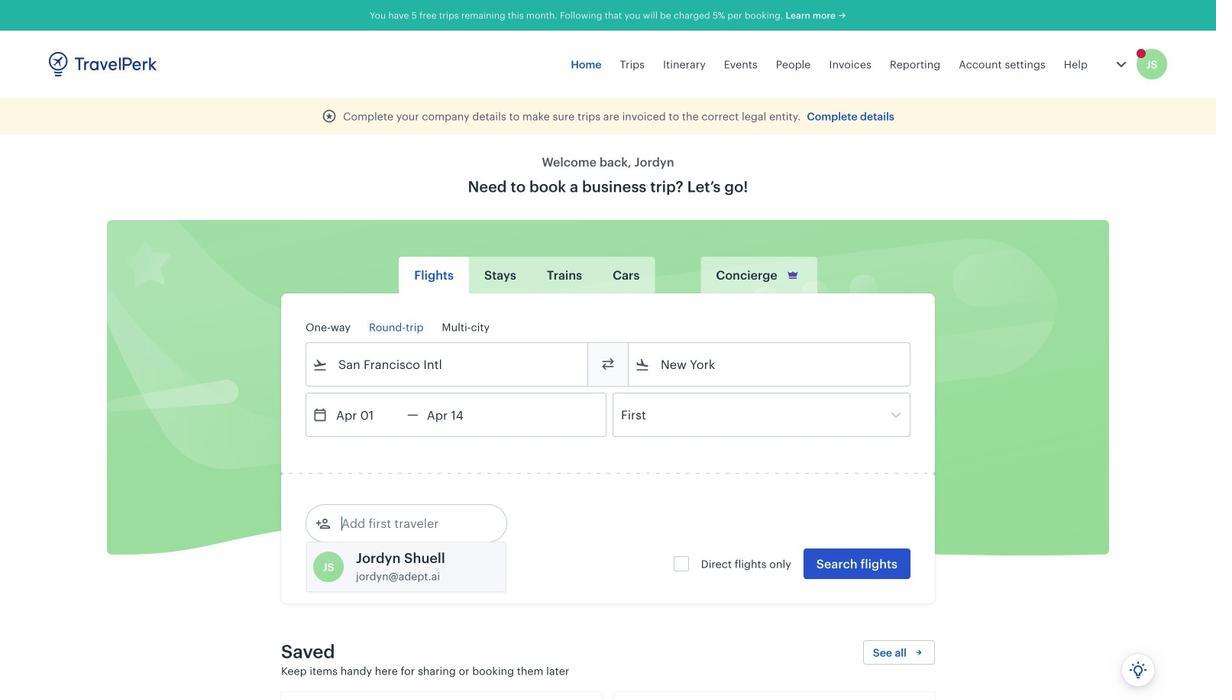 Task type: describe. For each thing, give the bounding box(es) containing it.
From search field
[[328, 352, 568, 377]]

Add first traveler search field
[[331, 511, 490, 536]]



Task type: locate. For each thing, give the bounding box(es) containing it.
Return text field
[[419, 394, 498, 436]]

To search field
[[650, 352, 890, 377]]

Depart text field
[[328, 394, 407, 436]]



Task type: vqa. For each thing, say whether or not it's contained in the screenshot.
Return text box
yes



